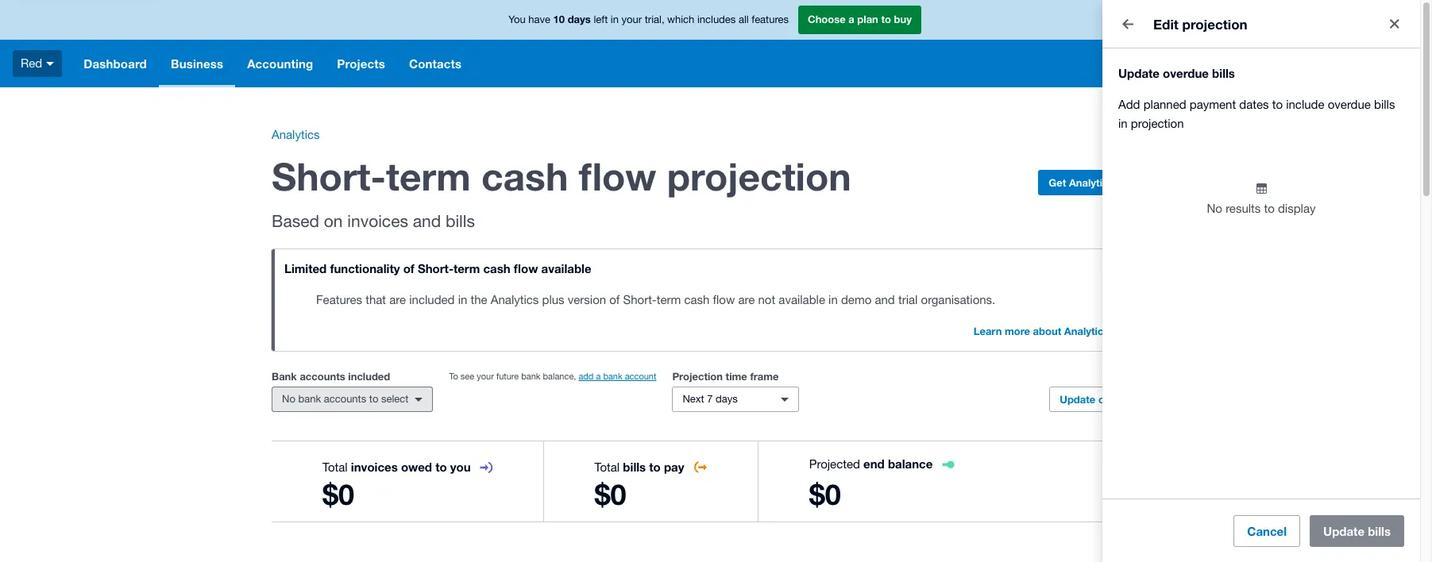 Task type: locate. For each thing, give the bounding box(es) containing it.
svg image
[[1186, 59, 1195, 68], [46, 62, 54, 66]]

svg image down edit projection
[[1186, 59, 1195, 68]]

1 vertical spatial accounts
[[324, 393, 367, 405]]

short-
[[272, 153, 386, 199], [418, 261, 454, 276], [623, 293, 657, 307]]

1 horizontal spatial $0
[[595, 478, 627, 512]]

about
[[1034, 325, 1062, 338]]

0 vertical spatial your
[[622, 14, 642, 26]]

0 horizontal spatial days
[[568, 13, 591, 26]]

0 vertical spatial overdue
[[1164, 66, 1209, 80]]

1 horizontal spatial days
[[716, 393, 738, 405]]

cash
[[482, 153, 568, 199], [484, 261, 511, 276], [685, 293, 710, 307]]

2 $0 from the left
[[595, 478, 627, 512]]

1 vertical spatial short-
[[418, 261, 454, 276]]

2 vertical spatial cash
[[685, 293, 710, 307]]

contacts
[[409, 56, 462, 71]]

features
[[316, 293, 362, 307]]

you
[[509, 14, 526, 26]]

invoices inside total invoices owed to you $0
[[351, 460, 398, 474]]

1 vertical spatial update
[[1060, 393, 1096, 406]]

total down the no bank accounts to select
[[323, 461, 348, 474]]

7
[[707, 393, 713, 405]]

days right 7
[[716, 393, 738, 405]]

0 horizontal spatial update
[[1060, 393, 1096, 406]]

short- right version at bottom
[[623, 293, 657, 307]]

1 horizontal spatial flow
[[579, 153, 657, 199]]

short- right the 'functionality'
[[418, 261, 454, 276]]

functionality
[[330, 261, 400, 276]]

are left "not"
[[739, 293, 755, 307]]

svg image inside red popup button
[[46, 62, 54, 66]]

0 horizontal spatial svg image
[[46, 62, 54, 66]]

0 horizontal spatial no
[[282, 393, 296, 405]]

limited functionality of short-term cash flow available status
[[272, 250, 1149, 351]]

update right cancel
[[1324, 524, 1365, 538]]

2 vertical spatial update
[[1324, 524, 1365, 538]]

your left trial,
[[622, 14, 642, 26]]

0 horizontal spatial total
[[323, 461, 348, 474]]

projection
[[673, 370, 723, 383]]

total inside total bills to pay $0
[[595, 461, 620, 474]]

0 vertical spatial flow
[[579, 153, 657, 199]]

10
[[554, 13, 565, 26]]

in down add
[[1119, 117, 1128, 130]]

are right that
[[390, 293, 406, 307]]

1 horizontal spatial of
[[610, 293, 620, 307]]

a right add
[[596, 372, 601, 381]]

1 horizontal spatial overdue
[[1164, 66, 1209, 80]]

accounts inside popup button
[[324, 393, 367, 405]]

your inside you have 10 days left in your trial, which includes all features
[[622, 14, 642, 26]]

features
[[752, 14, 789, 26]]

and inside limited functionality of short-term cash flow available status
[[875, 293, 895, 307]]

total for $0
[[595, 461, 620, 474]]

term
[[386, 153, 471, 199], [454, 261, 480, 276], [657, 293, 681, 307]]

days inside banner
[[568, 13, 591, 26]]

0 vertical spatial invoices
[[348, 211, 408, 230]]

0 horizontal spatial of
[[403, 261, 415, 276]]

2 horizontal spatial bank
[[603, 372, 623, 381]]

learn
[[974, 325, 1002, 338]]

flow
[[579, 153, 657, 199], [514, 261, 538, 276], [713, 293, 735, 307]]

available right "not"
[[779, 293, 826, 307]]

choose
[[808, 13, 846, 26]]

1 horizontal spatial are
[[739, 293, 755, 307]]

0 vertical spatial a
[[849, 13, 855, 26]]

to left select
[[369, 393, 379, 405]]

update bills button
[[1310, 515, 1405, 547]]

total left pay
[[595, 461, 620, 474]]

update for update bills
[[1324, 524, 1365, 538]]

1 vertical spatial your
[[477, 372, 494, 381]]

1 vertical spatial invoices
[[351, 460, 398, 474]]

to left the 'you'
[[436, 460, 447, 474]]

0 vertical spatial update
[[1119, 66, 1160, 80]]

total for you
[[323, 461, 348, 474]]

2 horizontal spatial $0
[[810, 478, 841, 512]]

accounts
[[300, 370, 345, 383], [324, 393, 367, 405]]

0 horizontal spatial $0
[[323, 478, 354, 512]]

0 horizontal spatial flow
[[514, 261, 538, 276]]

of right the 'functionality'
[[403, 261, 415, 276]]

1 horizontal spatial svg image
[[1186, 59, 1195, 68]]

$0 inside total invoices owed to you $0
[[323, 478, 354, 512]]

banner
[[0, 0, 1421, 87]]

1 horizontal spatial no
[[1208, 202, 1223, 215]]

2 total from the left
[[595, 461, 620, 474]]

analytics right get
[[1070, 176, 1114, 189]]

your right see
[[477, 372, 494, 381]]

update inside 'update overdue' button
[[1060, 393, 1096, 406]]

to left pay
[[650, 460, 661, 474]]

red button
[[0, 40, 72, 87]]

1 horizontal spatial available
[[779, 293, 826, 307]]

2 horizontal spatial update
[[1324, 524, 1365, 538]]

2 vertical spatial overdue
[[1099, 393, 1139, 406]]

to inside add planned payment dates to include overdue bills in projection
[[1273, 98, 1283, 111]]

svg image right red at the left of the page
[[46, 62, 54, 66]]

$0
[[323, 478, 354, 512], [595, 478, 627, 512], [810, 478, 841, 512]]

short- up the on
[[272, 153, 386, 199]]

business
[[171, 56, 223, 71]]

the
[[471, 293, 488, 307]]

invoices left owed
[[351, 460, 398, 474]]

1 vertical spatial overdue
[[1328, 98, 1372, 111]]

available up version at bottom
[[542, 261, 592, 276]]

get
[[1049, 176, 1067, 189]]

0 vertical spatial of
[[403, 261, 415, 276]]

analytics right about
[[1065, 325, 1110, 338]]

no down bank
[[282, 393, 296, 405]]

1 $0 from the left
[[323, 478, 354, 512]]

0 vertical spatial days
[[568, 13, 591, 26]]

bills inside button
[[1369, 524, 1391, 538]]

plus up 'update overdue' button at bottom right
[[1113, 325, 1133, 338]]

short-term cash flow projection
[[272, 153, 852, 199]]

update overdue button
[[1050, 387, 1149, 412]]

and up limited functionality of short-term cash flow available in the left of the page
[[413, 211, 441, 230]]

2 vertical spatial flow
[[713, 293, 735, 307]]

1 horizontal spatial short-
[[418, 261, 454, 276]]

0 horizontal spatial overdue
[[1099, 393, 1139, 406]]

accounts down bank accounts included
[[324, 393, 367, 405]]

update down learn more about analytics plus link
[[1060, 393, 1096, 406]]

of right version at bottom
[[610, 293, 620, 307]]

bank down bank accounts included
[[298, 393, 321, 405]]

select
[[381, 393, 409, 405]]

version
[[568, 293, 606, 307]]

1 vertical spatial projection
[[1131, 117, 1184, 130]]

1 vertical spatial days
[[716, 393, 738, 405]]

projection
[[1183, 15, 1248, 32], [1131, 117, 1184, 130], [667, 153, 852, 199]]

1 horizontal spatial bank
[[522, 372, 541, 381]]

your
[[622, 14, 642, 26], [477, 372, 494, 381]]

1 horizontal spatial and
[[875, 293, 895, 307]]

overdue
[[1164, 66, 1209, 80], [1328, 98, 1372, 111], [1099, 393, 1139, 406]]

organisations.
[[921, 293, 996, 307]]

planned
[[1144, 98, 1187, 111]]

0 horizontal spatial are
[[390, 293, 406, 307]]

balance
[[888, 457, 933, 471]]

results
[[1226, 202, 1261, 215]]

more
[[1005, 325, 1031, 338]]

learn more about analytics plus
[[974, 325, 1133, 338]]

available
[[542, 261, 592, 276], [779, 293, 826, 307]]

no left results
[[1208, 202, 1223, 215]]

0 horizontal spatial short-
[[272, 153, 386, 199]]

overdue inside button
[[1099, 393, 1139, 406]]

0 vertical spatial projection
[[1183, 15, 1248, 32]]

included down limited functionality of short-term cash flow available in the left of the page
[[409, 293, 455, 307]]

add a bank account link
[[579, 372, 657, 381]]

all
[[739, 14, 749, 26]]

to inside total invoices owed to you $0
[[436, 460, 447, 474]]

banner containing dashboard
[[0, 0, 1421, 87]]

update inside update bills button
[[1324, 524, 1365, 538]]

2 horizontal spatial overdue
[[1328, 98, 1372, 111]]

bank right future
[[522, 372, 541, 381]]

update for update overdue
[[1060, 393, 1096, 406]]

choose a plan to buy
[[808, 13, 912, 26]]

2 vertical spatial short-
[[623, 293, 657, 307]]

a
[[849, 13, 855, 26], [596, 372, 601, 381]]

business button
[[159, 40, 235, 87]]

included
[[409, 293, 455, 307], [348, 370, 390, 383]]

1 vertical spatial available
[[779, 293, 826, 307]]

0 horizontal spatial and
[[413, 211, 441, 230]]

1 horizontal spatial update
[[1119, 66, 1160, 80]]

update overdue
[[1060, 393, 1139, 406]]

bills
[[1213, 66, 1236, 80], [1375, 98, 1396, 111], [446, 211, 475, 230], [623, 460, 646, 474], [1369, 524, 1391, 538]]

0 vertical spatial available
[[542, 261, 592, 276]]

no inside popup button
[[282, 393, 296, 405]]

1 vertical spatial of
[[610, 293, 620, 307]]

bank
[[522, 372, 541, 381], [603, 372, 623, 381], [298, 393, 321, 405]]

1 total from the left
[[323, 461, 348, 474]]

0 horizontal spatial included
[[348, 370, 390, 383]]

total bills to pay $0
[[595, 460, 685, 512]]

and left trial
[[875, 293, 895, 307]]

to right dates
[[1273, 98, 1283, 111]]

invoices
[[348, 211, 408, 230], [351, 460, 398, 474]]

projects
[[337, 56, 385, 71]]

contacts button
[[397, 40, 474, 87]]

0 vertical spatial no
[[1208, 202, 1223, 215]]

no
[[1208, 202, 1223, 215], [282, 393, 296, 405]]

0 horizontal spatial your
[[477, 372, 494, 381]]

in right left
[[611, 14, 619, 26]]

0 vertical spatial term
[[386, 153, 471, 199]]

trial,
[[645, 14, 665, 26]]

0 horizontal spatial a
[[596, 372, 601, 381]]

in
[[611, 14, 619, 26], [1119, 117, 1128, 130], [458, 293, 468, 307], [829, 293, 838, 307]]

0 vertical spatial plus
[[542, 293, 565, 307]]

total inside total invoices owed to you $0
[[323, 461, 348, 474]]

accounts up the no bank accounts to select
[[300, 370, 345, 383]]

plus left version at bottom
[[542, 293, 565, 307]]

2 vertical spatial term
[[657, 293, 681, 307]]

1 vertical spatial no
[[282, 393, 296, 405]]

to inside popup button
[[369, 393, 379, 405]]

update up add
[[1119, 66, 1160, 80]]

included up the no bank accounts to select popup button
[[348, 370, 390, 383]]

plus
[[542, 293, 565, 307], [1113, 325, 1133, 338]]

1 horizontal spatial your
[[622, 14, 642, 26]]

are
[[390, 293, 406, 307], [739, 293, 755, 307]]

total invoices owed to you $0
[[323, 460, 471, 512]]

include
[[1287, 98, 1325, 111]]

1 horizontal spatial a
[[849, 13, 855, 26]]

a left plan
[[849, 13, 855, 26]]

0 vertical spatial included
[[409, 293, 455, 307]]

1 vertical spatial flow
[[514, 261, 538, 276]]

days right 10
[[568, 13, 591, 26]]

pay
[[664, 460, 685, 474]]

1 vertical spatial and
[[875, 293, 895, 307]]

projects button
[[325, 40, 397, 87]]

1 horizontal spatial included
[[409, 293, 455, 307]]

1 horizontal spatial plus
[[1113, 325, 1133, 338]]

have
[[529, 14, 551, 26]]

to
[[882, 13, 892, 26], [1273, 98, 1283, 111], [1265, 202, 1275, 215], [369, 393, 379, 405], [436, 460, 447, 474], [650, 460, 661, 474]]

invoices right the on
[[348, 211, 408, 230]]

1 horizontal spatial total
[[595, 461, 620, 474]]

bank right add
[[603, 372, 623, 381]]

back image
[[1113, 8, 1144, 40]]

0 horizontal spatial bank
[[298, 393, 321, 405]]



Task type: vqa. For each thing, say whether or not it's contained in the screenshot.
A BUSINESS OR PERSON'S NAME field
no



Task type: describe. For each thing, give the bounding box(es) containing it.
based on invoices and bills
[[272, 211, 475, 230]]

on
[[324, 211, 343, 230]]

end
[[864, 457, 885, 471]]

1 vertical spatial term
[[454, 261, 480, 276]]

bank
[[272, 370, 297, 383]]

plus
[[1117, 176, 1139, 189]]

no bank accounts to select
[[282, 393, 409, 405]]

left
[[594, 14, 608, 26]]

0 vertical spatial accounts
[[300, 370, 345, 383]]

time
[[726, 370, 748, 383]]

1 vertical spatial plus
[[1113, 325, 1133, 338]]

balance,
[[543, 372, 576, 381]]

you
[[450, 460, 471, 474]]

no bank accounts to select button
[[272, 387, 433, 412]]

features that are included in the analytics plus version of short-term cash flow are not available in demo and trial organisations.
[[316, 293, 996, 307]]

next 7 days
[[683, 393, 738, 405]]

0 vertical spatial cash
[[482, 153, 568, 199]]

2 vertical spatial projection
[[667, 153, 852, 199]]

dashboard
[[84, 56, 147, 71]]

2 horizontal spatial flow
[[713, 293, 735, 307]]

analytics down accounting popup button
[[272, 128, 320, 141]]

bills inside total bills to pay $0
[[623, 460, 646, 474]]

demo
[[842, 293, 872, 307]]

cancel
[[1248, 524, 1287, 538]]

analytics right the
[[491, 293, 539, 307]]

1 are from the left
[[390, 293, 406, 307]]

add
[[1119, 98, 1141, 111]]

svg image
[[1226, 58, 1238, 70]]

update bills
[[1324, 524, 1391, 538]]

trial
[[899, 293, 918, 307]]

projected
[[810, 458, 861, 471]]

no results to display
[[1208, 202, 1316, 215]]

based
[[272, 211, 319, 230]]

display
[[1279, 202, 1316, 215]]

3 $0 from the left
[[810, 478, 841, 512]]

update for update overdue bills
[[1119, 66, 1160, 80]]

a inside banner
[[849, 13, 855, 26]]

owed
[[401, 460, 432, 474]]

1 vertical spatial a
[[596, 372, 601, 381]]

which
[[668, 14, 695, 26]]

edit
[[1154, 15, 1179, 32]]

cancel button
[[1234, 515, 1301, 547]]

overdue inside add planned payment dates to include overdue bills in projection
[[1328, 98, 1372, 111]]

0 vertical spatial short-
[[272, 153, 386, 199]]

$0 inside total bills to pay $0
[[595, 478, 627, 512]]

0 horizontal spatial plus
[[542, 293, 565, 307]]

see
[[461, 372, 475, 381]]

in inside add planned payment dates to include overdue bills in projection
[[1119, 117, 1128, 130]]

analytics link
[[272, 128, 320, 141]]

red
[[21, 56, 42, 70]]

2 are from the left
[[739, 293, 755, 307]]

that
[[366, 293, 386, 307]]

accounting button
[[235, 40, 325, 87]]

projection time frame
[[673, 370, 779, 383]]

to
[[449, 372, 458, 381]]

bank accounts included
[[272, 370, 390, 383]]

days inside popup button
[[716, 393, 738, 405]]

in inside you have 10 days left in your trial, which includes all features
[[611, 14, 619, 26]]

future
[[497, 372, 519, 381]]

to left the buy
[[882, 13, 892, 26]]

add
[[579, 372, 594, 381]]

to right results
[[1265, 202, 1275, 215]]

edit projection
[[1154, 15, 1248, 32]]

accounting
[[247, 56, 313, 71]]

account
[[625, 372, 657, 381]]

bills inside add planned payment dates to include overdue bills in projection
[[1375, 98, 1396, 111]]

close image
[[1380, 8, 1411, 40]]

get analytics plus button
[[1039, 170, 1149, 195]]

next
[[683, 393, 705, 405]]

overdue for update overdue
[[1099, 393, 1139, 406]]

limited
[[284, 261, 327, 276]]

in left 'demo'
[[829, 293, 838, 307]]

dates
[[1240, 98, 1270, 111]]

learn more about analytics plus link
[[965, 319, 1143, 345]]

not
[[759, 293, 776, 307]]

to see your future bank balance, add a bank account
[[449, 372, 657, 381]]

frame
[[751, 370, 779, 383]]

projected end balance
[[810, 457, 933, 471]]

payment
[[1190, 98, 1237, 111]]

add planned payment dates to include overdue bills in projection
[[1119, 98, 1396, 130]]

limited functionality of short-term cash flow available
[[284, 261, 592, 276]]

next 7 days button
[[673, 387, 800, 412]]

0 vertical spatial and
[[413, 211, 441, 230]]

included inside limited functionality of short-term cash flow available status
[[409, 293, 455, 307]]

dashboard link
[[72, 40, 159, 87]]

projection inside add planned payment dates to include overdue bills in projection
[[1131, 117, 1184, 130]]

plan
[[858, 13, 879, 26]]

1 vertical spatial included
[[348, 370, 390, 383]]

0 horizontal spatial available
[[542, 261, 592, 276]]

update overdue bills
[[1119, 66, 1236, 80]]

in left the
[[458, 293, 468, 307]]

overdue for update overdue bills
[[1164, 66, 1209, 80]]

1 vertical spatial cash
[[484, 261, 511, 276]]

includes
[[698, 14, 736, 26]]

buy
[[894, 13, 912, 26]]

to inside total bills to pay $0
[[650, 460, 661, 474]]

analytics inside button
[[1070, 176, 1114, 189]]

get analytics plus
[[1049, 176, 1139, 189]]

2 horizontal spatial short-
[[623, 293, 657, 307]]

bank inside popup button
[[298, 393, 321, 405]]

no for no bank accounts to select
[[282, 393, 296, 405]]

you have 10 days left in your trial, which includes all features
[[509, 13, 789, 26]]

no for no results to display
[[1208, 202, 1223, 215]]



